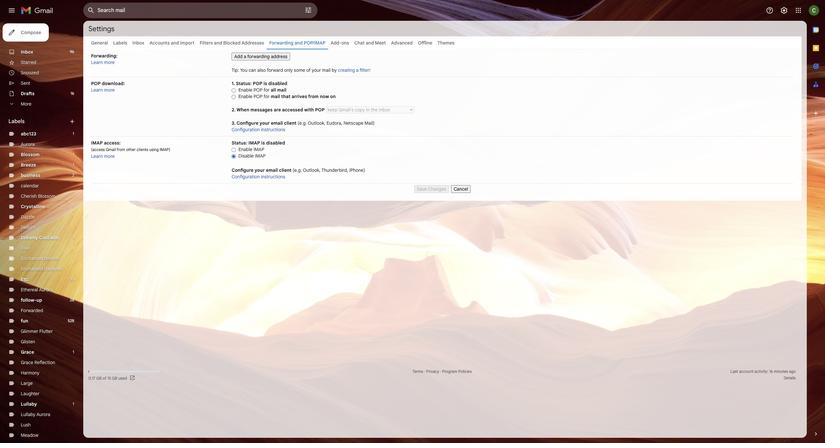 Task type: locate. For each thing, give the bounding box(es) containing it.
2 vertical spatial aurora
[[37, 412, 50, 418]]

for for all mail
[[264, 87, 270, 93]]

2. when messages are accessed with pop
[[232, 107, 326, 113]]

Enable IMAP radio
[[232, 148, 236, 153]]

imap for status:
[[249, 140, 260, 146]]

glimmer flutter link
[[21, 329, 53, 335]]

for
[[264, 87, 270, 93], [264, 94, 270, 100]]

learn more link down the 'download:'
[[91, 87, 115, 93]]

1 configuration instructions link from the top
[[232, 127, 285, 133]]

learn more link down "(access"
[[91, 154, 115, 159]]

· right terms
[[425, 370, 426, 375]]

3 1 from the top
[[73, 163, 74, 168]]

breeze up rainbow
[[44, 256, 58, 262]]

for down enable pop for all mail
[[264, 94, 270, 100]]

1 vertical spatial learn more link
[[91, 87, 115, 93]]

6 1 from the top
[[73, 350, 74, 355]]

instructions up status: imap is disabled
[[261, 127, 285, 133]]

imap for disable
[[255, 153, 266, 159]]

and right chat
[[366, 40, 374, 46]]

0 vertical spatial for
[[264, 87, 270, 93]]

enchanted
[[21, 256, 43, 262], [21, 267, 43, 272]]

15
[[107, 376, 111, 381]]

1 for abc123
[[73, 131, 74, 136]]

1 vertical spatial enable
[[239, 94, 253, 100]]

sent
[[21, 80, 30, 86]]

configuration
[[232, 127, 260, 133], [232, 174, 260, 180]]

enable for enable imap
[[239, 147, 253, 153]]

3 learn from the top
[[91, 154, 103, 159]]

starred link
[[21, 60, 36, 65]]

your down disable imap
[[255, 168, 265, 173]]

0 vertical spatial lullaby
[[21, 402, 37, 408]]

are
[[274, 107, 281, 113]]

2 lullaby from the top
[[21, 412, 35, 418]]

0 vertical spatial status:
[[236, 81, 252, 87]]

1 configuration from the top
[[232, 127, 260, 133]]

cancel
[[454, 186, 468, 192]]

from left other
[[117, 147, 125, 152]]

disabled down 3. configure your email client (e.g. outlook, eudora, netscape mail) configuration instructions
[[266, 140, 285, 146]]

filters
[[200, 40, 213, 46]]

inbox link up starred link
[[21, 49, 33, 55]]

imap down enable imap
[[255, 153, 266, 159]]

learn down forwarding:
[[91, 60, 103, 65]]

status: right 1.
[[236, 81, 252, 87]]

tab list
[[807, 21, 826, 421], [83, 36, 802, 49]]

configure inside 3. configure your email client (e.g. outlook, eudora, netscape mail) configuration instructions
[[237, 120, 259, 126]]

your inside 3. configure your email client (e.g. outlook, eudora, netscape mail) configuration instructions
[[260, 120, 270, 126]]

outlook, left thunderbird,
[[303, 168, 321, 173]]

imap for enable
[[254, 147, 265, 153]]

navigation
[[91, 184, 794, 193]]

delight
[[21, 225, 35, 231]]

creating a filter! link
[[338, 67, 371, 73]]

and for accounts
[[171, 40, 179, 46]]

1 vertical spatial configure
[[232, 168, 254, 173]]

mail up that
[[277, 87, 287, 93]]

1 horizontal spatial ·
[[441, 370, 442, 375]]

calendar
[[21, 183, 39, 189]]

1 vertical spatial status:
[[232, 140, 247, 146]]

dreamy cascade
[[21, 235, 58, 241]]

0 vertical spatial 16
[[71, 91, 74, 96]]

learn more link
[[91, 60, 115, 65], [91, 87, 115, 93], [91, 154, 115, 159]]

is up enable pop for all mail
[[264, 81, 267, 87]]

your
[[312, 67, 321, 73], [260, 120, 270, 126], [255, 168, 265, 173]]

None button
[[232, 53, 290, 61]]

4 1 from the top
[[73, 204, 74, 209]]

labels navigation
[[0, 21, 83, 444]]

imap up enable imap
[[249, 140, 260, 146]]

0 vertical spatial aurora
[[21, 142, 35, 147]]

dazzle
[[21, 214, 35, 220]]

1 enchanted from the top
[[21, 256, 43, 262]]

forwarding and pop/imap
[[270, 40, 326, 46]]

and for forwarding
[[295, 40, 303, 46]]

disabled up all
[[268, 81, 288, 87]]

0 vertical spatial outlook,
[[308, 120, 326, 126]]

2 learn from the top
[[91, 87, 103, 93]]

grace link
[[21, 350, 34, 356]]

2 instructions from the top
[[261, 174, 285, 180]]

disable imap
[[239, 153, 266, 159]]

configure inside configure your email client (e.g. outlook, thunderbird, iphone) configuration instructions
[[232, 168, 254, 173]]

rainbow
[[44, 267, 62, 272]]

0 horizontal spatial inbox
[[21, 49, 33, 55]]

2 1 from the top
[[73, 152, 74, 157]]

harmony
[[21, 371, 39, 377]]

2 vertical spatial enable
[[239, 147, 253, 153]]

0 horizontal spatial inbox link
[[21, 49, 33, 55]]

labels for labels heading
[[8, 118, 25, 125]]

download:
[[102, 81, 125, 87]]

2 vertical spatial your
[[255, 168, 265, 173]]

learn
[[91, 60, 103, 65], [91, 87, 103, 93], [91, 154, 103, 159]]

lullaby
[[21, 402, 37, 408], [21, 412, 35, 418]]

for left all
[[264, 87, 270, 93]]

pop inside the pop download: learn more
[[91, 81, 101, 87]]

2 more from the top
[[104, 87, 115, 93]]

configuration instructions link up status: imap is disabled
[[232, 127, 285, 133]]

aurora down lullaby link
[[37, 412, 50, 418]]

labels up forwarding:
[[113, 40, 127, 46]]

None radio
[[232, 88, 236, 93]]

configuration down 3. on the left top of page
[[232, 127, 260, 133]]

1 vertical spatial enchanted
[[21, 267, 43, 272]]

email down status: imap is disabled
[[266, 168, 278, 173]]

1 vertical spatial more
[[104, 87, 115, 93]]

support image
[[766, 7, 774, 14]]

labels
[[113, 40, 127, 46], [8, 118, 25, 125]]

· right privacy link
[[441, 370, 442, 375]]

0 horizontal spatial 16
[[71, 91, 74, 96]]

1 vertical spatial grace
[[21, 360, 33, 366]]

aurora down abc123
[[21, 142, 35, 147]]

1 vertical spatial from
[[117, 147, 125, 152]]

enable pop for mail that arrives from now on
[[239, 94, 336, 100]]

1. status: pop is disabled
[[232, 81, 288, 87]]

0 vertical spatial mail
[[322, 67, 331, 73]]

and right filters
[[214, 40, 222, 46]]

save changes
[[417, 186, 447, 192]]

1 for dreamy cascade
[[73, 236, 74, 241]]

1 lullaby from the top
[[21, 402, 37, 408]]

and left the import
[[171, 40, 179, 46]]

1 horizontal spatial tab list
[[807, 21, 826, 421]]

grace
[[21, 350, 34, 356], [21, 360, 33, 366]]

laughter
[[21, 392, 39, 397]]

imap inside imap access: (access gmail from other clients using imap) learn more
[[91, 140, 103, 146]]

pop
[[91, 81, 101, 87], [253, 81, 263, 87], [254, 87, 263, 93], [254, 94, 263, 100], [315, 107, 325, 113]]

0 vertical spatial inbox
[[133, 40, 144, 46]]

gb right "0.17"
[[96, 376, 102, 381]]

0 vertical spatial instructions
[[261, 127, 285, 133]]

0 vertical spatial from
[[308, 94, 319, 100]]

footer
[[83, 369, 802, 382]]

harmony link
[[21, 371, 39, 377]]

0 vertical spatial client
[[284, 120, 297, 126]]

sent link
[[21, 80, 30, 86]]

0 vertical spatial labels
[[113, 40, 127, 46]]

3 enable from the top
[[239, 147, 253, 153]]

disable
[[239, 153, 254, 159]]

2 enable from the top
[[239, 94, 253, 100]]

1 vertical spatial outlook,
[[303, 168, 321, 173]]

0 vertical spatial configuration
[[232, 127, 260, 133]]

your down messages
[[260, 120, 270, 126]]

2 vertical spatial learn more link
[[91, 154, 115, 159]]

0 vertical spatial of
[[307, 67, 311, 73]]

1 horizontal spatial breeze
[[44, 256, 58, 262]]

1 vertical spatial disabled
[[266, 140, 285, 146]]

0 horizontal spatial gb
[[96, 376, 102, 381]]

1 vertical spatial aurora
[[39, 287, 53, 293]]

snoozed link
[[21, 70, 39, 76]]

mail down all
[[271, 94, 280, 100]]

configuration instructions link down disable imap
[[232, 174, 285, 180]]

meadow link
[[21, 433, 38, 439]]

imap up "(access"
[[91, 140, 103, 146]]

cascade
[[39, 235, 58, 241]]

email down are
[[271, 120, 283, 126]]

learn down "(access"
[[91, 154, 103, 159]]

for for mail that arrives from now on
[[264, 94, 270, 100]]

reflection
[[34, 360, 55, 366]]

1 for blossom
[[73, 152, 74, 157]]

enchanted up etc. link
[[21, 267, 43, 272]]

cancel button
[[452, 186, 471, 193]]

more down forwarding:
[[104, 60, 115, 65]]

lullaby for lullaby aurora
[[21, 412, 35, 418]]

pop up enable pop for all mail
[[253, 81, 263, 87]]

advanced link
[[391, 40, 413, 46]]

inbox up starred link
[[21, 49, 33, 55]]

2 and from the left
[[214, 40, 222, 46]]

1 vertical spatial is
[[261, 140, 265, 146]]

lullaby down laughter link
[[21, 402, 37, 408]]

main menu image
[[8, 7, 16, 14]]

0 vertical spatial more
[[104, 60, 115, 65]]

0 vertical spatial (e.g.
[[298, 120, 307, 126]]

grace for "grace" link
[[21, 350, 34, 356]]

1 grace from the top
[[21, 350, 34, 356]]

on
[[330, 94, 336, 100]]

labels inside labels navigation
[[8, 118, 25, 125]]

2 enchanted from the top
[[21, 267, 43, 272]]

enchanted breeze
[[21, 256, 58, 262]]

1 gb from the left
[[96, 376, 102, 381]]

3.
[[232, 120, 236, 126]]

1 learn from the top
[[91, 60, 103, 65]]

1 · from the left
[[425, 370, 426, 375]]

1 vertical spatial instructions
[[261, 174, 285, 180]]

advanced search options image
[[302, 4, 315, 17]]

more down gmail
[[104, 154, 115, 159]]

enchanted down elixir
[[21, 256, 43, 262]]

accounts and import link
[[150, 40, 195, 46]]

accounts and import
[[150, 40, 195, 46]]

details link
[[784, 376, 796, 381]]

gb right 15
[[112, 376, 117, 381]]

1 horizontal spatial 16
[[770, 370, 774, 375]]

1 vertical spatial email
[[266, 168, 278, 173]]

3. configure your email client (e.g. outlook, eudora, netscape mail) configuration instructions
[[232, 120, 375, 133]]

0 vertical spatial learn
[[91, 60, 103, 65]]

4 and from the left
[[366, 40, 374, 46]]

1 more from the top
[[104, 60, 115, 65]]

minutes
[[775, 370, 789, 375]]

when
[[237, 107, 249, 113]]

etc. link
[[21, 277, 29, 283]]

tip: you can also forward only some of your mail by creating a filter!
[[232, 67, 371, 73]]

16 inside labels navigation
[[71, 91, 74, 96]]

1 horizontal spatial inbox
[[133, 40, 144, 46]]

1 vertical spatial breeze
[[44, 256, 58, 262]]

abc123
[[21, 131, 36, 137]]

1 for breeze
[[73, 163, 74, 168]]

0 vertical spatial inbox link
[[133, 40, 144, 46]]

2 configuration instructions link from the top
[[232, 174, 285, 180]]

1 and from the left
[[171, 40, 179, 46]]

inbox right labels link
[[133, 40, 144, 46]]

1 vertical spatial inbox
[[21, 49, 33, 55]]

forwarded link
[[21, 308, 43, 314]]

more down the 'download:'
[[104, 87, 115, 93]]

grace down glisten link
[[21, 350, 34, 356]]

None search field
[[83, 3, 318, 18]]

1 horizontal spatial inbox link
[[133, 40, 144, 46]]

lullaby aurora link
[[21, 412, 50, 418]]

is up enable imap
[[261, 140, 265, 146]]

Disable IMAP radio
[[232, 154, 236, 159]]

terms link
[[413, 370, 424, 375]]

glimmer
[[21, 329, 38, 335]]

0 horizontal spatial tab list
[[83, 36, 802, 49]]

2 grace from the top
[[21, 360, 33, 366]]

0 vertical spatial learn more link
[[91, 60, 115, 65]]

blossom up breeze link at the top of page
[[21, 152, 40, 158]]

used
[[118, 376, 127, 381]]

search mail image
[[85, 5, 97, 16]]

configure right 3. on the left top of page
[[237, 120, 259, 126]]

0 vertical spatial configure
[[237, 120, 259, 126]]

instructions inside configure your email client (e.g. outlook, thunderbird, iphone) configuration instructions
[[261, 174, 285, 180]]

·
[[425, 370, 426, 375], [441, 370, 442, 375]]

mail left by
[[322, 67, 331, 73]]

grace for grace reflection
[[21, 360, 33, 366]]

1 for from the top
[[264, 87, 270, 93]]

2 gb from the left
[[112, 376, 117, 381]]

from left now
[[308, 94, 319, 100]]

pop left the 'download:'
[[91, 81, 101, 87]]

0 vertical spatial enable
[[239, 87, 253, 93]]

inbox inside labels navigation
[[21, 49, 33, 55]]

outlook, down "with"
[[308, 120, 326, 126]]

configure down disable on the top left of page
[[232, 168, 254, 173]]

1 vertical spatial lullaby
[[21, 412, 35, 418]]

2 for from the top
[[264, 94, 270, 100]]

0 vertical spatial grace
[[21, 350, 34, 356]]

2 learn more link from the top
[[91, 87, 115, 93]]

0 horizontal spatial ·
[[425, 370, 426, 375]]

blossom up crystalline link
[[38, 194, 55, 200]]

status: up enable imap option
[[232, 140, 247, 146]]

of left 15
[[103, 376, 106, 381]]

10
[[70, 277, 74, 282]]

of right some
[[307, 67, 311, 73]]

is
[[264, 81, 267, 87], [261, 140, 265, 146]]

1 instructions from the top
[[261, 127, 285, 133]]

inbox inside tab list
[[133, 40, 144, 46]]

your right some
[[312, 67, 321, 73]]

2 vertical spatial learn
[[91, 154, 103, 159]]

status:
[[236, 81, 252, 87], [232, 140, 247, 146]]

1 vertical spatial learn
[[91, 87, 103, 93]]

labels up abc123
[[8, 118, 25, 125]]

1 horizontal spatial labels
[[113, 40, 127, 46]]

1 vertical spatial configuration
[[232, 174, 260, 180]]

0 vertical spatial configuration instructions link
[[232, 127, 285, 133]]

1 vertical spatial your
[[260, 120, 270, 126]]

(e.g.
[[298, 120, 307, 126], [293, 168, 302, 173]]

learn down the 'download:'
[[91, 87, 103, 93]]

1 vertical spatial 16
[[770, 370, 774, 375]]

learn more link down forwarding:
[[91, 60, 115, 65]]

details
[[784, 376, 796, 381]]

0 horizontal spatial labels
[[8, 118, 25, 125]]

lullaby down lullaby link
[[21, 412, 35, 418]]

3 more from the top
[[104, 154, 115, 159]]

None radio
[[232, 95, 236, 100]]

glisten link
[[21, 339, 35, 345]]

and for chat
[[366, 40, 374, 46]]

0 horizontal spatial from
[[117, 147, 125, 152]]

1 vertical spatial configuration instructions link
[[232, 174, 285, 180]]

configuration down disable on the top left of page
[[232, 174, 260, 180]]

program policies link
[[443, 370, 472, 375]]

from
[[308, 94, 319, 100], [117, 147, 125, 152]]

1 horizontal spatial from
[[308, 94, 319, 100]]

more inside the pop download: learn more
[[104, 87, 115, 93]]

16 inside last account activity: 16 minutes ago details
[[770, 370, 774, 375]]

1 vertical spatial labels
[[8, 118, 25, 125]]

creating
[[338, 67, 355, 73]]

learn more link for learn
[[91, 87, 115, 93]]

blossom
[[21, 152, 40, 158], [38, 194, 55, 200]]

enable up disable on the top left of page
[[239, 147, 253, 153]]

0 horizontal spatial of
[[103, 376, 106, 381]]

1 horizontal spatial gb
[[112, 376, 117, 381]]

2 configuration from the top
[[232, 174, 260, 180]]

2 vertical spatial more
[[104, 154, 115, 159]]

offline
[[418, 40, 433, 46]]

5 1 from the top
[[73, 236, 74, 241]]

instructions inside 3. configure your email client (e.g. outlook, eudora, netscape mail) configuration instructions
[[261, 127, 285, 133]]

2 · from the left
[[441, 370, 442, 375]]

aurora for lullaby aurora
[[37, 412, 50, 418]]

last
[[731, 370, 739, 375]]

instructions down disable imap
[[261, 174, 285, 180]]

1 vertical spatial client
[[279, 168, 292, 173]]

1 vertical spatial for
[[264, 94, 270, 100]]

3 and from the left
[[295, 40, 303, 46]]

and left pop/imap
[[295, 40, 303, 46]]

enable down 1. status: pop is disabled in the top left of the page
[[239, 87, 253, 93]]

0 vertical spatial breeze
[[21, 162, 36, 168]]

enable up when
[[239, 94, 253, 100]]

breeze down blossom link
[[21, 162, 36, 168]]

add-ons
[[331, 40, 349, 46]]

0 horizontal spatial breeze
[[21, 162, 36, 168]]

1 enable from the top
[[239, 87, 253, 93]]

1 1 from the top
[[73, 131, 74, 136]]

0 vertical spatial email
[[271, 120, 283, 126]]

0 vertical spatial enchanted
[[21, 256, 43, 262]]

enable for enable pop for all mail
[[239, 87, 253, 93]]

aurora
[[21, 142, 35, 147], [39, 287, 53, 293], [37, 412, 50, 418]]

privacy link
[[427, 370, 440, 375]]

grace down "grace" link
[[21, 360, 33, 366]]

delight link
[[21, 225, 35, 231]]

settings
[[89, 24, 115, 33]]

1 vertical spatial of
[[103, 376, 106, 381]]

business
[[21, 173, 40, 179]]

7 1 from the top
[[73, 402, 74, 407]]

configuration inside 3. configure your email client (e.g. outlook, eudora, netscape mail) configuration instructions
[[232, 127, 260, 133]]

1 learn more link from the top
[[91, 60, 115, 65]]

imap down status: imap is disabled
[[254, 147, 265, 153]]

inbox link right labels link
[[133, 40, 144, 46]]

aurora up up
[[39, 287, 53, 293]]

1 vertical spatial (e.g.
[[293, 168, 302, 173]]

learn inside the forwarding: learn more
[[91, 60, 103, 65]]



Task type: describe. For each thing, give the bounding box(es) containing it.
configuration instructions link for configure
[[232, 127, 285, 133]]

account
[[740, 370, 754, 375]]

learn inside imap access: (access gmail from other clients using imap) learn more
[[91, 154, 103, 159]]

client inside configure your email client (e.g. outlook, thunderbird, iphone) configuration instructions
[[279, 168, 292, 173]]

navigation containing save changes
[[91, 184, 794, 193]]

grace reflection link
[[21, 360, 55, 366]]

follow-
[[21, 298, 36, 304]]

footer containing terms
[[83, 369, 802, 382]]

inbox for the bottommost 'inbox' link
[[21, 49, 33, 55]]

general link
[[91, 40, 108, 46]]

grace reflection
[[21, 360, 55, 366]]

addresses
[[242, 40, 264, 46]]

email inside 3. configure your email client (e.g. outlook, eudora, netscape mail) configuration instructions
[[271, 120, 283, 126]]

terms · privacy · program policies
[[413, 370, 472, 375]]

themes link
[[438, 40, 455, 46]]

netscape
[[344, 120, 364, 126]]

clients
[[137, 147, 148, 152]]

enchanted for enchanted breeze
[[21, 256, 43, 262]]

outlook, inside 3. configure your email client (e.g. outlook, eudora, netscape mail) configuration instructions
[[308, 120, 326, 126]]

pop down 1. status: pop is disabled in the top left of the page
[[254, 87, 263, 93]]

settings image
[[781, 7, 789, 14]]

learn inside the pop download: learn more
[[91, 87, 103, 93]]

cherish
[[21, 194, 37, 200]]

ons
[[342, 40, 349, 46]]

0 vertical spatial disabled
[[268, 81, 288, 87]]

thunderbird,
[[322, 168, 348, 173]]

accounts
[[150, 40, 170, 46]]

labels link
[[113, 40, 127, 46]]

1 horizontal spatial of
[[307, 67, 311, 73]]

more inside imap access: (access gmail from other clients using imap) learn more
[[104, 154, 115, 159]]

tip:
[[232, 67, 239, 73]]

filters and blocked addresses link
[[200, 40, 264, 46]]

ethereal
[[21, 287, 38, 293]]

some
[[294, 67, 305, 73]]

labels heading
[[8, 118, 69, 125]]

iphone)
[[350, 168, 365, 173]]

0 vertical spatial your
[[312, 67, 321, 73]]

enable for enable pop for mail that arrives from now on
[[239, 94, 253, 100]]

lullaby aurora
[[21, 412, 50, 418]]

ethereal aurora
[[21, 287, 53, 293]]

enable imap
[[239, 147, 265, 153]]

2 vertical spatial mail
[[271, 94, 280, 100]]

fun
[[21, 319, 28, 324]]

forwarding:
[[91, 53, 118, 59]]

save
[[417, 186, 427, 192]]

changes
[[428, 186, 447, 192]]

enchanted rainbow link
[[21, 267, 62, 272]]

save changes button
[[415, 186, 449, 193]]

mail)
[[365, 120, 375, 126]]

pop/imap
[[304, 40, 326, 46]]

pop right "with"
[[315, 107, 325, 113]]

starred
[[21, 60, 36, 65]]

of inside footer
[[103, 376, 106, 381]]

forwarded
[[21, 308, 43, 314]]

1 for crystalline
[[73, 204, 74, 209]]

learn more link for more
[[91, 60, 115, 65]]

using
[[149, 147, 159, 152]]

ethereal aurora link
[[21, 287, 53, 293]]

flutter
[[39, 329, 53, 335]]

lush link
[[21, 423, 31, 429]]

last account activity: 16 minutes ago details
[[731, 370, 796, 381]]

a
[[356, 67, 359, 73]]

compose button
[[3, 23, 49, 42]]

(e.g. inside 3. configure your email client (e.g. outlook, eudora, netscape mail) configuration instructions
[[298, 120, 307, 126]]

cherish blossom
[[21, 194, 55, 200]]

fun link
[[21, 319, 28, 324]]

0 vertical spatial is
[[264, 81, 267, 87]]

you
[[240, 67, 248, 73]]

0 vertical spatial blossom
[[21, 152, 40, 158]]

3 learn more link from the top
[[91, 154, 115, 159]]

(e.g. inside configure your email client (e.g. outlook, thunderbird, iphone) configuration instructions
[[293, 168, 302, 173]]

glisten
[[21, 339, 35, 345]]

email inside configure your email client (e.g. outlook, thunderbird, iphone) configuration instructions
[[266, 168, 278, 173]]

configuration instructions link for your
[[232, 174, 285, 180]]

lush
[[21, 423, 31, 429]]

pop down enable pop for all mail
[[254, 94, 263, 100]]

configuration inside configure your email client (e.g. outlook, thunderbird, iphone) configuration instructions
[[232, 174, 260, 180]]

access:
[[104, 140, 121, 146]]

1 for lullaby
[[73, 402, 74, 407]]

enchanted breeze link
[[21, 256, 58, 262]]

gmail
[[106, 147, 116, 152]]

your inside configure your email client (e.g. outlook, thunderbird, iphone) configuration instructions
[[255, 168, 265, 173]]

compose
[[21, 30, 41, 35]]

only
[[284, 67, 293, 73]]

more inside the forwarding: learn more
[[104, 60, 115, 65]]

can
[[249, 67, 256, 73]]

inbox for 'inbox' link to the top
[[133, 40, 144, 46]]

general
[[91, 40, 108, 46]]

1 for grace
[[73, 350, 74, 355]]

lullaby link
[[21, 402, 37, 408]]

messages
[[251, 107, 273, 113]]

outlook, inside configure your email client (e.g. outlook, thunderbird, iphone) configuration instructions
[[303, 168, 321, 173]]

and for filters
[[214, 40, 222, 46]]

snoozed
[[21, 70, 39, 76]]

abc123 link
[[21, 131, 36, 137]]

crystalline link
[[21, 204, 45, 210]]

aurora for ethereal aurora
[[39, 287, 53, 293]]

privacy
[[427, 370, 440, 375]]

meet
[[375, 40, 386, 46]]

1 vertical spatial blossom
[[38, 194, 55, 200]]

more
[[21, 101, 31, 107]]

follow-up
[[21, 298, 42, 304]]

terms
[[413, 370, 424, 375]]

Search mail text field
[[98, 7, 286, 14]]

forwarding
[[270, 40, 294, 46]]

from inside imap access: (access gmail from other clients using imap) learn more
[[117, 147, 125, 152]]

blocked
[[223, 40, 241, 46]]

lullaby for lullaby link
[[21, 402, 37, 408]]

themes
[[438, 40, 455, 46]]

client inside 3. configure your email client (e.g. outlook, eudora, netscape mail) configuration instructions
[[284, 120, 297, 126]]

tab list containing general
[[83, 36, 802, 49]]

activity:
[[755, 370, 769, 375]]

status: imap is disabled
[[232, 140, 285, 146]]

dreamy cascade link
[[21, 235, 58, 241]]

with
[[304, 107, 314, 113]]

gmail image
[[21, 4, 56, 17]]

1 vertical spatial mail
[[277, 87, 287, 93]]

follow link to manage storage image
[[130, 376, 136, 382]]

labels for labels link
[[113, 40, 127, 46]]

all
[[271, 87, 276, 93]]

1 vertical spatial inbox link
[[21, 49, 33, 55]]

large
[[21, 381, 33, 387]]

breeze link
[[21, 162, 36, 168]]

enchanted for enchanted rainbow
[[21, 267, 43, 272]]

add-ons link
[[331, 40, 349, 46]]

policies
[[459, 370, 472, 375]]

dreamy
[[21, 235, 38, 241]]

elixir link
[[21, 246, 31, 252]]

follow-up link
[[21, 298, 42, 304]]

large link
[[21, 381, 33, 387]]

528
[[68, 319, 74, 324]]



Task type: vqa. For each thing, say whether or not it's contained in the screenshot.
1st for from the bottom of the page
yes



